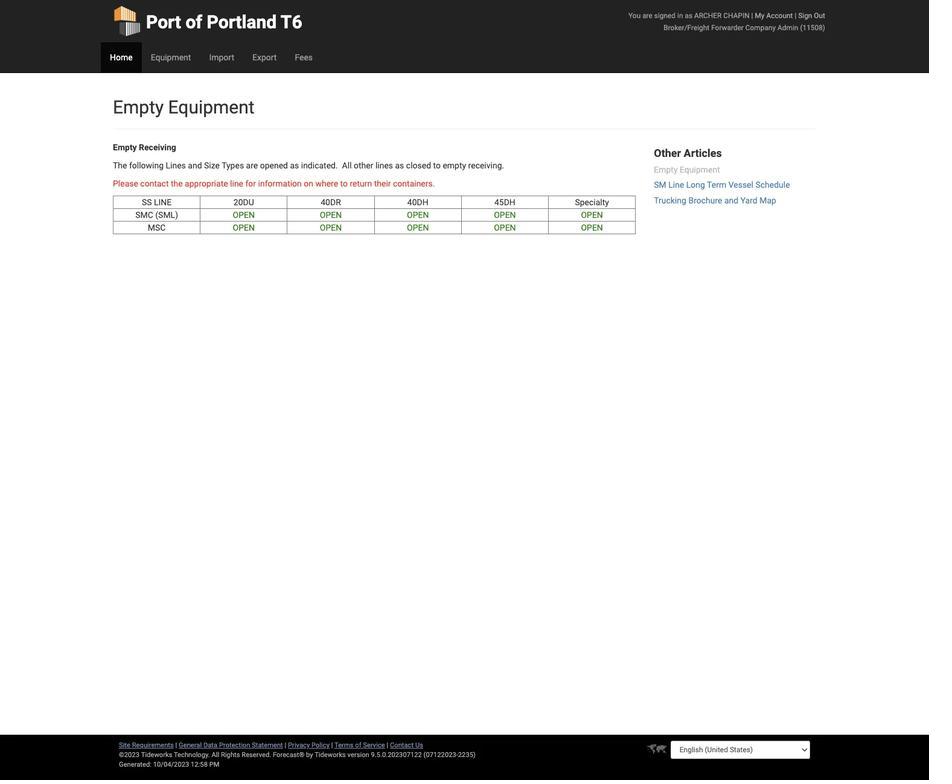 Task type: locate. For each thing, give the bounding box(es) containing it.
please contact the appropriate line for information on where to return their containers.
[[113, 179, 435, 188]]

other
[[354, 161, 374, 170]]

other articles empty equipment sm line long term vessel schedule trucking brochure and yard map
[[654, 147, 790, 205]]

all
[[342, 161, 352, 170], [212, 751, 219, 759]]

and left size
[[188, 161, 202, 170]]

all left other
[[342, 161, 352, 170]]

generated:
[[119, 761, 152, 769]]

home
[[110, 53, 133, 62]]

0 vertical spatial equipment
[[151, 53, 191, 62]]

line
[[230, 179, 243, 188]]

sm
[[654, 180, 667, 190]]

empty up the
[[113, 143, 137, 152]]

0 horizontal spatial to
[[340, 179, 348, 188]]

import button
[[200, 42, 243, 72]]

0 vertical spatial all
[[342, 161, 352, 170]]

0 horizontal spatial all
[[212, 751, 219, 759]]

0 vertical spatial to
[[433, 161, 441, 170]]

by
[[306, 751, 313, 759]]

size
[[204, 161, 220, 170]]

of up version
[[355, 742, 362, 750]]

0 horizontal spatial are
[[246, 161, 258, 170]]

my
[[755, 11, 765, 20]]

12:58
[[191, 761, 208, 769]]

1 horizontal spatial all
[[342, 161, 352, 170]]

| left general
[[176, 742, 177, 750]]

broker/freight
[[664, 24, 710, 32]]

brochure
[[689, 195, 723, 205]]

tideworks
[[315, 751, 346, 759]]

out
[[814, 11, 826, 20]]

company
[[746, 24, 776, 32]]

policy
[[312, 742, 330, 750]]

1 horizontal spatial and
[[725, 195, 739, 205]]

empty receiving
[[113, 143, 176, 152]]

technology.
[[174, 751, 210, 759]]

| up 9.5.0.202307122
[[387, 742, 389, 750]]

empty up sm
[[654, 165, 678, 174]]

2 vertical spatial empty
[[654, 165, 678, 174]]

specialty
[[575, 198, 609, 207]]

1 horizontal spatial as
[[395, 161, 404, 170]]

containers.
[[393, 179, 435, 188]]

|
[[752, 11, 753, 20], [795, 11, 797, 20], [176, 742, 177, 750], [285, 742, 286, 750], [331, 742, 333, 750], [387, 742, 389, 750]]

equipment down 'import' dropdown button
[[168, 97, 255, 118]]

as inside you are signed in as archer chapin | my account | sign out broker/freight forwarder company admin (11508)
[[685, 11, 693, 20]]

empty equipment
[[113, 97, 255, 118]]

in
[[678, 11, 683, 20]]

10/04/2023
[[153, 761, 189, 769]]

information
[[258, 179, 302, 188]]

you
[[629, 11, 641, 20]]

and
[[188, 161, 202, 170], [725, 195, 739, 205]]

equipment inside dropdown button
[[151, 53, 191, 62]]

signed
[[655, 11, 676, 20]]

schedule
[[756, 180, 790, 190]]

2 vertical spatial equipment
[[680, 165, 720, 174]]

archer
[[695, 11, 722, 20]]

receiving
[[139, 143, 176, 152]]

1 horizontal spatial are
[[643, 11, 653, 20]]

sign
[[799, 11, 813, 20]]

are up for
[[246, 161, 258, 170]]

map
[[760, 195, 777, 205]]

msc
[[148, 223, 166, 233]]

1 vertical spatial to
[[340, 179, 348, 188]]

equipment button
[[142, 42, 200, 72]]

as right in
[[685, 11, 693, 20]]

the
[[113, 161, 127, 170]]

empty inside other articles empty equipment sm line long term vessel schedule trucking brochure and yard map
[[654, 165, 678, 174]]

and left yard
[[725, 195, 739, 205]]

fees button
[[286, 42, 322, 72]]

1 vertical spatial are
[[246, 161, 258, 170]]

1 vertical spatial of
[[355, 742, 362, 750]]

1 vertical spatial all
[[212, 751, 219, 759]]

requirements
[[132, 742, 174, 750]]

to left empty
[[433, 161, 441, 170]]

as right the opened
[[290, 161, 299, 170]]

0 horizontal spatial as
[[290, 161, 299, 170]]

40dr
[[321, 198, 341, 207]]

2 horizontal spatial as
[[685, 11, 693, 20]]

home button
[[101, 42, 142, 72]]

site requirements link
[[119, 742, 174, 750]]

the
[[171, 179, 183, 188]]

long
[[687, 180, 705, 190]]

all up pm
[[212, 751, 219, 759]]

(11508)
[[801, 24, 826, 32]]

are right you
[[643, 11, 653, 20]]

equipment up long
[[680, 165, 720, 174]]

following
[[129, 161, 164, 170]]

equipment
[[151, 53, 191, 62], [168, 97, 255, 118], [680, 165, 720, 174]]

to left return
[[340, 179, 348, 188]]

0 vertical spatial empty
[[113, 97, 164, 118]]

site
[[119, 742, 130, 750]]

0 vertical spatial are
[[643, 11, 653, 20]]

data
[[204, 742, 218, 750]]

1 vertical spatial and
[[725, 195, 739, 205]]

rights
[[221, 751, 240, 759]]

export
[[252, 53, 277, 62]]

articles
[[684, 147, 722, 159]]

as right lines
[[395, 161, 404, 170]]

empty up empty receiving on the top of the page
[[113, 97, 164, 118]]

empty for empty equipment
[[113, 97, 164, 118]]

0 vertical spatial of
[[186, 11, 202, 33]]

pm
[[209, 761, 220, 769]]

open
[[233, 210, 255, 220], [320, 210, 342, 220], [407, 210, 429, 220], [494, 210, 516, 220], [581, 210, 603, 220], [233, 223, 255, 233], [320, 223, 342, 233], [407, 223, 429, 233], [494, 223, 516, 233], [581, 223, 603, 233]]

40dh
[[408, 198, 429, 207]]

account
[[767, 11, 793, 20]]

45dh
[[495, 198, 516, 207]]

lines
[[376, 161, 393, 170]]

export button
[[243, 42, 286, 72]]

port of portland t6 link
[[113, 0, 302, 42]]

1 horizontal spatial of
[[355, 742, 362, 750]]

1 vertical spatial empty
[[113, 143, 137, 152]]

empty
[[113, 97, 164, 118], [113, 143, 137, 152], [654, 165, 678, 174]]

0 horizontal spatial and
[[188, 161, 202, 170]]

of right port
[[186, 11, 202, 33]]

admin
[[778, 24, 799, 32]]

equipment down port
[[151, 53, 191, 62]]

of
[[186, 11, 202, 33], [355, 742, 362, 750]]

0 horizontal spatial of
[[186, 11, 202, 33]]

please
[[113, 179, 138, 188]]

port
[[146, 11, 181, 33]]



Task type: vqa. For each thing, say whether or not it's contained in the screenshot.


Task type: describe. For each thing, give the bounding box(es) containing it.
of inside site requirements | general data protection statement | privacy policy | terms of service | contact us ©2023 tideworks technology. all rights reserved. forecast® by tideworks version 9.5.0.202307122 (07122023-2235) generated: 10/04/2023 12:58 pm
[[355, 742, 362, 750]]

protection
[[219, 742, 250, 750]]

other
[[654, 147, 681, 159]]

you are signed in as archer chapin | my account | sign out broker/freight forwarder company admin (11508)
[[629, 11, 826, 32]]

all inside site requirements | general data protection statement | privacy policy | terms of service | contact us ©2023 tideworks technology. all rights reserved. forecast® by tideworks version 9.5.0.202307122 (07122023-2235) generated: 10/04/2023 12:58 pm
[[212, 751, 219, 759]]

reserved.
[[242, 751, 271, 759]]

contact us link
[[390, 742, 423, 750]]

lines
[[166, 161, 186, 170]]

sign out link
[[799, 11, 826, 20]]

chapin
[[724, 11, 750, 20]]

equipment inside other articles empty equipment sm line long term vessel schedule trucking brochure and yard map
[[680, 165, 720, 174]]

the following lines and size types are opened as indicated.  all other lines as closed to empty receiving.
[[113, 161, 504, 170]]

port of portland t6
[[146, 11, 302, 33]]

contact
[[140, 179, 169, 188]]

trucking brochure and yard map link
[[654, 195, 777, 205]]

term
[[707, 180, 727, 190]]

privacy
[[288, 742, 310, 750]]

forecast®
[[273, 751, 305, 759]]

line
[[154, 198, 172, 207]]

where
[[316, 179, 338, 188]]

us
[[415, 742, 423, 750]]

empty for empty receiving
[[113, 143, 137, 152]]

on
[[304, 179, 313, 188]]

types
[[222, 161, 244, 170]]

smc (sml)
[[135, 210, 178, 220]]

| up tideworks
[[331, 742, 333, 750]]

| left sign
[[795, 11, 797, 20]]

return
[[350, 179, 372, 188]]

| left my
[[752, 11, 753, 20]]

their
[[374, 179, 391, 188]]

receiving.
[[468, 161, 504, 170]]

0 vertical spatial and
[[188, 161, 202, 170]]

contact
[[390, 742, 414, 750]]

ss line
[[142, 198, 172, 207]]

and inside other articles empty equipment sm line long term vessel schedule trucking brochure and yard map
[[725, 195, 739, 205]]

closed
[[406, 161, 431, 170]]

©2023 tideworks
[[119, 751, 172, 759]]

t6
[[281, 11, 302, 33]]

appropriate
[[185, 179, 228, 188]]

statement
[[252, 742, 283, 750]]

my account link
[[755, 11, 793, 20]]

yard
[[741, 195, 758, 205]]

site requirements | general data protection statement | privacy policy | terms of service | contact us ©2023 tideworks technology. all rights reserved. forecast® by tideworks version 9.5.0.202307122 (07122023-2235) generated: 10/04/2023 12:58 pm
[[119, 742, 476, 769]]

smc
[[135, 210, 153, 220]]

empty
[[443, 161, 466, 170]]

20du
[[234, 198, 254, 207]]

privacy policy link
[[288, 742, 330, 750]]

fees
[[295, 53, 313, 62]]

service
[[363, 742, 385, 750]]

1 horizontal spatial to
[[433, 161, 441, 170]]

are inside you are signed in as archer chapin | my account | sign out broker/freight forwarder company admin (11508)
[[643, 11, 653, 20]]

portland
[[207, 11, 277, 33]]

ss
[[142, 198, 152, 207]]

vessel
[[729, 180, 754, 190]]

1 vertical spatial equipment
[[168, 97, 255, 118]]

general
[[179, 742, 202, 750]]

terms of service link
[[335, 742, 385, 750]]

9.5.0.202307122
[[371, 751, 422, 759]]

version
[[348, 751, 369, 759]]

opened
[[260, 161, 288, 170]]

general data protection statement link
[[179, 742, 283, 750]]

forwarder
[[712, 24, 744, 32]]

trucking
[[654, 195, 687, 205]]

(07122023-
[[424, 751, 458, 759]]

| up forecast®
[[285, 742, 286, 750]]

import
[[209, 53, 234, 62]]

2235)
[[458, 751, 476, 759]]

line
[[669, 180, 685, 190]]



